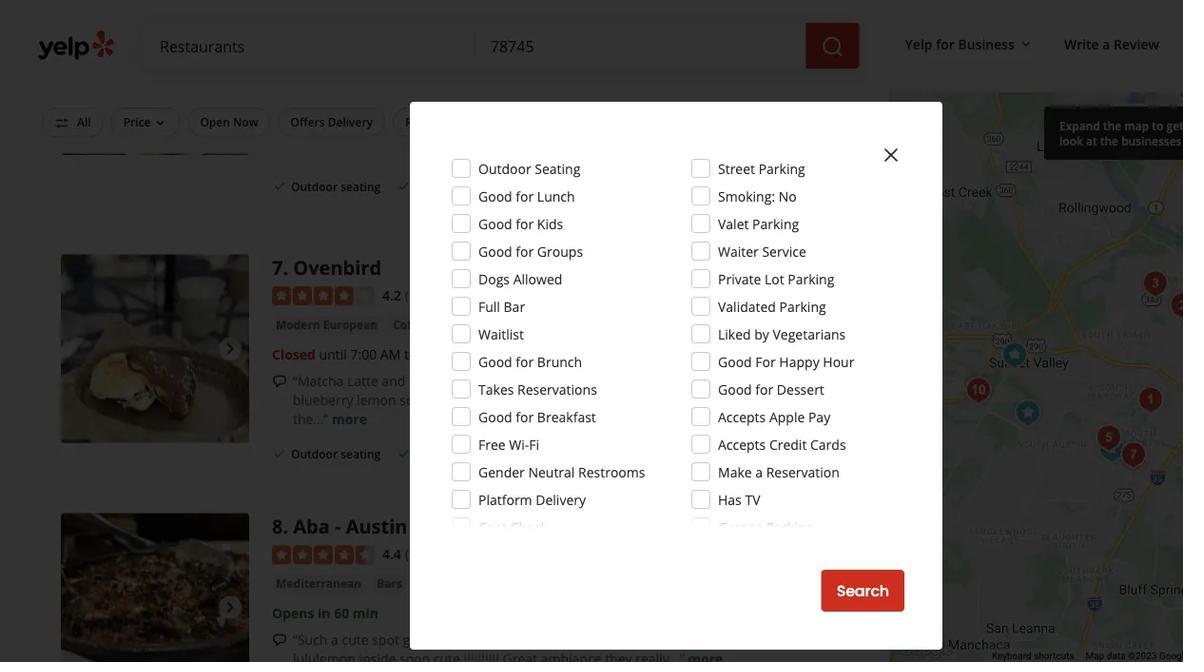 Task type: vqa. For each thing, say whether or not it's contained in the screenshot.
search box inside the search field
no



Task type: describe. For each thing, give the bounding box(es) containing it.
accepts for accepts credit cards
[[718, 435, 766, 453]]

opens
[[272, 604, 314, 622]]

all
[[77, 114, 91, 130]]

get
[[1167, 117, 1183, 133]]

outdoor seating
[[478, 159, 581, 177]]

wingstop image
[[1093, 430, 1131, 468]]

captivated
[[592, 133, 657, 151]]

to inside "such a cute spot great vibe  if ur driving quickly u may miss it but it's right next to lululemon    inside sooo cute !!!!!!!!!! great ambiance they really…"
[[783, 630, 795, 649]]

accepts credit cards
[[718, 435, 846, 453]]

tomorrow
[[404, 345, 467, 363]]

0 vertical spatial search
[[1146, 116, 1183, 134]]

write
[[1064, 35, 1099, 53]]

vegetarians
[[773, 325, 846, 343]]

pay
[[808, 408, 831, 426]]

data
[[1107, 650, 1126, 662]]

8
[[272, 513, 283, 539]]

search inside search "button"
[[837, 580, 889, 602]]

open until 9:30 pm
[[272, 57, 392, 75]]

8 . aba - austin
[[272, 513, 408, 539]]

previous image for 8
[[68, 596, 91, 619]]

googl
[[1159, 650, 1183, 662]]

am
[[435, 84, 455, 102]]

outdoor seating for 16 checkmark v2 image below 16 speech v2 image
[[291, 179, 381, 194]]

0 horizontal spatial i
[[485, 133, 489, 151]]

16 filter v2 image
[[54, 115, 69, 131]]

for for dessert
[[756, 380, 774, 398]]

outdoor inside search dialog
[[478, 159, 531, 177]]

a for "such
[[331, 630, 338, 649]]

. for 8
[[283, 513, 288, 539]]

the…" inside "matcha latte and pastries (almond braid, peach and goat cheese danish, and blueberry lemon scone) were so delicious. outside seating was very nice and the…"
[[293, 410, 328, 428]]

-
[[335, 513, 341, 539]]

next image for closed until 7:00 am tomorrow
[[219, 337, 242, 360]]

liked by vegetarians
[[718, 325, 846, 343]]

parking right lot
[[788, 270, 835, 288]]

dessert
[[777, 380, 825, 398]]

16 checkmark v2 image up "gender"
[[475, 446, 490, 461]]

beer
[[718, 546, 747, 564]]

moment
[[428, 133, 481, 151]]

free wi-fi
[[478, 435, 539, 453]]

1 horizontal spatial i
[[558, 133, 561, 151]]

the inside 'expand the map to get'
[[1103, 117, 1122, 133]]

yelp for business
[[905, 35, 1015, 53]]

7
[[272, 254, 283, 281]]

fusion
[[483, 114, 524, 132]]

expand the map to get tooltip
[[1044, 107, 1183, 160]]

a for make
[[756, 463, 763, 481]]

open for open now
[[200, 114, 230, 130]]

good for good for groups
[[478, 242, 512, 260]]

make
[[718, 463, 752, 481]]

next image
[[219, 596, 242, 619]]

make a reservation
[[718, 463, 840, 481]]

reservations inside button
[[405, 114, 476, 130]]

yelp
[[905, 35, 933, 53]]

search image
[[821, 35, 844, 58]]

they
[[605, 649, 632, 662]]

0 vertical spatial was
[[697, 114, 721, 132]]

lot
[[765, 270, 784, 288]]

tea
[[444, 316, 464, 332]]

allowed
[[513, 270, 563, 288]]

to inside 'expand the map to get'
[[1152, 117, 1164, 133]]

opens
[[340, 84, 378, 102]]

next image for open until 9:30 pm
[[219, 49, 242, 72]]

la playa image
[[1090, 419, 1128, 457]]

aba - austin link
[[293, 513, 408, 539]]

liked
[[718, 325, 751, 343]]

"such a cute spot great vibe  if ur driving quickly u may miss it but it's right next to lululemon    inside sooo cute !!!!!!!!!! great ambiance they really…"
[[293, 630, 795, 662]]

the inside "i recently dined at 1618 asian fusion in austin, and i must say, it was an exceptional experience. from the moment i walked in, i was captivated by the…"
[[404, 133, 425, 151]]

parking for street parking
[[759, 159, 805, 177]]

previous image
[[68, 49, 91, 72]]

coffee
[[393, 316, 430, 332]]

fi
[[529, 435, 539, 453]]

if
[[468, 630, 476, 649]]

delivery inside button
[[328, 114, 373, 130]]

only
[[799, 546, 827, 564]]

in,
[[539, 133, 554, 151]]

kids
[[537, 215, 563, 233]]

delivery inside search dialog
[[536, 490, 586, 508]]

may
[[601, 630, 627, 649]]

(147
[[405, 286, 432, 304]]

good for good for brunch
[[478, 352, 512, 371]]

groups
[[537, 242, 583, 260]]

7 . ovenbird
[[272, 254, 381, 281]]

it for was
[[685, 114, 693, 132]]

and right nice
[[744, 391, 767, 409]]

good for dessert
[[718, 380, 825, 398]]

by inside search dialog
[[755, 325, 769, 343]]

austin,
[[543, 114, 585, 132]]

has tv
[[718, 490, 761, 508]]

lunch
[[537, 187, 575, 205]]

search dialog
[[0, 0, 1183, 662]]

4.4 link
[[382, 543, 401, 563]]

free
[[478, 435, 506, 453]]

full
[[478, 297, 500, 315]]

2 vertical spatial outdoor
[[291, 446, 338, 462]]

close image
[[880, 144, 903, 167]]

scone)
[[400, 391, 440, 409]]

breakfast
[[537, 408, 596, 426]]

garage parking
[[718, 518, 813, 536]]

accepts apple pay
[[718, 408, 831, 426]]

schlotzsky's image
[[996, 336, 1034, 374]]

danish,
[[702, 372, 747, 390]]

a for find
[[755, 176, 765, 198]]

parking for validated parking
[[780, 297, 826, 315]]

very
[[685, 391, 711, 409]]

find
[[720, 176, 751, 198]]

0 horizontal spatial was
[[565, 133, 589, 151]]

2 vertical spatial seating
[[341, 446, 381, 462]]

16 checkmark v2 image down 16 speech v2 image
[[272, 178, 287, 194]]

and up lemon
[[382, 372, 406, 390]]

(147 reviews) link
[[405, 284, 486, 304]]

16 speech v2 image
[[272, 116, 287, 132]]

& for coffee
[[433, 316, 441, 332]]

4.2 link
[[382, 284, 401, 304]]

"such
[[293, 630, 328, 649]]

shortcuts
[[1034, 650, 1074, 662]]

braid,
[[517, 372, 552, 390]]

smoking:
[[718, 187, 775, 205]]

waiter service
[[718, 242, 806, 260]]

cheese
[[655, 372, 698, 390]]

gender neutral restrooms
[[478, 463, 645, 481]]

goat
[[624, 372, 652, 390]]

©2023
[[1128, 650, 1157, 662]]

good for good for dessert
[[718, 380, 752, 398]]

proud mary image
[[1137, 265, 1175, 303]]

offers
[[291, 114, 325, 130]]

good for happy hour
[[718, 352, 855, 371]]

map data ©2023 googl
[[1086, 650, 1183, 662]]

modern european link
[[272, 315, 382, 334]]

a for write
[[1103, 35, 1111, 53]]

aba
[[293, 513, 330, 539]]

must
[[623, 114, 655, 132]]

until for until 9:30 pm
[[311, 57, 339, 75]]

16 checkmark v2 image down scone)
[[396, 446, 411, 461]]

seating
[[535, 159, 581, 177]]

really…"
[[636, 649, 684, 662]]

find a table
[[720, 176, 811, 198]]

(almond
[[462, 372, 513, 390]]

11:00
[[397, 84, 431, 102]]

good for good for kids
[[478, 215, 512, 233]]

am
[[380, 345, 401, 363]]

european
[[323, 316, 378, 332]]

and inside "i recently dined at 1618 asian fusion in austin, and i must say, it was an exceptional experience. from the moment i walked in, i was captivated by the…"
[[589, 114, 613, 132]]

offers delivery
[[291, 114, 373, 130]]



Task type: locate. For each thing, give the bounding box(es) containing it.
0 vertical spatial cute
[[342, 630, 369, 649]]

platform delivery
[[478, 490, 586, 508]]

1 horizontal spatial was
[[657, 391, 682, 409]]

1 vertical spatial $$
[[476, 316, 491, 334]]

takeout up "gender"
[[494, 446, 539, 462]]

valet parking
[[718, 215, 799, 233]]

parking up wine
[[766, 518, 813, 536]]

0 vertical spatial .
[[283, 254, 288, 281]]

cute down vibe
[[434, 649, 460, 662]]

1 horizontal spatial to
[[1152, 117, 1164, 133]]

waitlist inside search dialog
[[478, 325, 524, 343]]

validated
[[718, 297, 776, 315]]

google image
[[894, 637, 957, 662]]

0 vertical spatial to
[[1152, 117, 1164, 133]]

by right liked
[[755, 325, 769, 343]]

the…" down blueberry
[[293, 410, 328, 428]]

the down 1618
[[404, 133, 425, 151]]

i right in,
[[558, 133, 561, 151]]

1 vertical spatial &
[[751, 546, 760, 564]]

tv
[[745, 490, 761, 508]]

until for until 7:00 am tomorrow
[[319, 345, 347, 363]]

for for kids
[[516, 215, 534, 233]]

the…" inside "i recently dined at 1618 asian fusion in austin, and i must say, it was an exceptional experience. from the moment i walked in, i was captivated by the…"
[[679, 133, 714, 151]]

it inside "such a cute spot great vibe  if ur driving quickly u may miss it but it's right next to lululemon    inside sooo cute !!!!!!!!!! great ambiance they really…"
[[662, 630, 671, 649]]

garage
[[718, 518, 763, 536]]

& for beer
[[751, 546, 760, 564]]

ovenbird
[[293, 254, 381, 281]]

check
[[510, 518, 548, 536]]

0 vertical spatial outdoor
[[478, 159, 531, 177]]

1 horizontal spatial &
[[751, 546, 760, 564]]

next image left closed
[[219, 337, 242, 360]]

outdoor seating down more
[[291, 446, 381, 462]]

waitlist for waitlist opens at 11:00 am
[[291, 84, 337, 102]]

for up wi-
[[516, 408, 534, 426]]

1 horizontal spatial it
[[685, 114, 693, 132]]

.
[[283, 254, 288, 281], [283, 513, 288, 539]]

0 vertical spatial outdoor seating
[[291, 179, 381, 194]]

bars button
[[373, 574, 406, 593]]

& left tea
[[433, 316, 441, 332]]

for inside 'button'
[[936, 35, 955, 53]]

1618 asian fusion image
[[61, 0, 249, 155]]

2 . from the top
[[283, 513, 288, 539]]

0 vertical spatial &
[[433, 316, 441, 332]]

good
[[478, 187, 512, 205], [478, 215, 512, 233], [478, 242, 512, 260], [478, 352, 512, 371], [718, 352, 752, 371], [718, 380, 752, 398], [478, 408, 512, 426]]

0 horizontal spatial in
[[318, 604, 331, 622]]

& inside button
[[433, 316, 441, 332]]

next image up open now button
[[219, 49, 242, 72]]

1 previous image from the top
[[68, 337, 91, 360]]

open for open until 9:30 pm
[[272, 57, 308, 75]]

1 vertical spatial waitlist
[[478, 325, 524, 343]]

for left kids
[[516, 215, 534, 233]]

1 horizontal spatial reservations
[[518, 380, 597, 398]]

until left 9:30
[[311, 57, 339, 75]]

1 vertical spatial reservations
[[518, 380, 597, 398]]

1 takeout from the top
[[494, 179, 539, 194]]

at left 1618
[[397, 114, 409, 132]]

good for good for breakfast
[[478, 408, 512, 426]]

open inside button
[[200, 114, 230, 130]]

slideshow element for 7
[[61, 254, 249, 443]]

a inside "such a cute spot great vibe  if ur driving quickly u may miss it but it's right next to lululemon    inside sooo cute !!!!!!!!!! great ambiance they really…"
[[331, 630, 338, 649]]

search
[[1146, 116, 1183, 134], [837, 580, 889, 602]]

map region
[[766, 0, 1183, 662]]

starbucks image
[[1009, 394, 1047, 432]]

16 speech v2 image
[[272, 374, 287, 389], [272, 633, 287, 648]]

by inside "i recently dined at 1618 asian fusion in austin, and i must say, it was an exceptional experience. from the moment i walked in, i was captivated by the…"
[[660, 133, 675, 151]]

delivery down gender neutral restrooms
[[536, 490, 586, 508]]

3 slideshow element from the top
[[61, 513, 249, 662]]

next image
[[219, 49, 242, 72], [219, 337, 242, 360]]

0 horizontal spatial search
[[837, 580, 889, 602]]

write a review link
[[1057, 27, 1167, 61]]

1 horizontal spatial in
[[528, 114, 539, 132]]

waitlist down the full bar
[[478, 325, 524, 343]]

asian
[[446, 114, 480, 132]]

lululemon
[[293, 649, 355, 662]]

1 . from the top
[[283, 254, 288, 281]]

0 vertical spatial it
[[685, 114, 693, 132]]

for
[[936, 35, 955, 53], [516, 187, 534, 205], [516, 215, 534, 233], [516, 242, 534, 260], [516, 352, 534, 371], [756, 380, 774, 398], [516, 408, 534, 426]]

blueberry
[[293, 391, 353, 409]]

0 vertical spatial $$
[[461, 28, 476, 46]]

1 horizontal spatial cute
[[434, 649, 460, 662]]

peach
[[556, 372, 593, 390]]

. for 7
[[283, 254, 288, 281]]

1 vertical spatial 16 speech v2 image
[[272, 633, 287, 648]]

the git out image
[[1132, 381, 1170, 419]]

0 vertical spatial by
[[660, 133, 675, 151]]

hour
[[823, 352, 855, 371]]

1 vertical spatial outdoor seating
[[291, 446, 381, 462]]

cards
[[810, 435, 846, 453]]

takeout for 16 checkmark v2 image over "gender"
[[494, 446, 539, 462]]

1 vertical spatial seating
[[609, 391, 654, 409]]

1 slideshow element from the top
[[61, 0, 249, 155]]

cute up inside
[[342, 630, 369, 649]]

16 speech v2 image down 'opens'
[[272, 633, 287, 648]]

good down good for lunch
[[478, 215, 512, 233]]

modern european
[[276, 316, 378, 332]]

it for but
[[662, 630, 671, 649]]

until down "modern european" link
[[319, 345, 347, 363]]

0 vertical spatial until
[[311, 57, 339, 75]]

1 vertical spatial next image
[[219, 337, 242, 360]]

great
[[403, 630, 435, 649]]

offers delivery button
[[278, 107, 385, 137]]

was down 'austin,'
[[565, 133, 589, 151]]

closed
[[272, 345, 316, 363]]

reservations inside search dialog
[[518, 380, 597, 398]]

good for good for lunch
[[478, 187, 512, 205]]

0 vertical spatial waitlist
[[291, 84, 337, 102]]

1 vertical spatial slideshow element
[[61, 254, 249, 443]]

for for lunch
[[516, 187, 534, 205]]

1 vertical spatial accepts
[[718, 435, 766, 453]]

1 horizontal spatial waitlist
[[478, 325, 524, 343]]

vibe
[[439, 630, 464, 649]]

i up captivated
[[616, 114, 620, 132]]

1 vertical spatial search
[[837, 580, 889, 602]]

0 vertical spatial previous image
[[68, 337, 91, 360]]

parking for garage parking
[[766, 518, 813, 536]]

seating
[[341, 179, 381, 194], [609, 391, 654, 409], [341, 446, 381, 462]]

reviews) for 8 . aba - austin
[[438, 545, 489, 563]]

wine
[[764, 546, 795, 564]]

and up captivated
[[589, 114, 613, 132]]

for up good for kids at the left of page
[[516, 187, 534, 205]]

bars link
[[373, 574, 406, 593]]

pm
[[372, 57, 392, 75]]

1 horizontal spatial search
[[1146, 116, 1183, 134]]

accepts down danish, at the bottom of the page
[[718, 408, 766, 426]]

apple
[[769, 408, 805, 426]]

open up "i on the top left of page
[[272, 57, 308, 75]]

delivery down the moment
[[415, 179, 460, 194]]

previous image
[[68, 337, 91, 360], [68, 596, 91, 619]]

0 horizontal spatial &
[[433, 316, 441, 332]]

good for kids
[[478, 215, 563, 233]]

bars
[[377, 575, 402, 591]]

2 vertical spatial slideshow element
[[61, 513, 249, 662]]

0 vertical spatial reviews)
[[435, 286, 486, 304]]

0 horizontal spatial to
[[783, 630, 795, 649]]

takeout down "outdoor seating"
[[494, 179, 539, 194]]

0 horizontal spatial ovenbird image
[[61, 254, 249, 443]]

for for brunch
[[516, 352, 534, 371]]

4.2
[[382, 286, 401, 304]]

16 chevron down v2 image
[[1019, 37, 1034, 52]]

modern
[[276, 316, 320, 332]]

4.2 star rating image
[[272, 287, 375, 306]]

service
[[762, 242, 806, 260]]

map
[[1125, 117, 1149, 133]]

reservations
[[405, 114, 476, 130], [518, 380, 597, 398]]

previous image for 7
[[68, 337, 91, 360]]

None search field
[[145, 23, 863, 68]]

inside
[[359, 649, 396, 662]]

1 vertical spatial in
[[318, 604, 331, 622]]

good right "very"
[[718, 380, 752, 398]]

1 vertical spatial open
[[200, 114, 230, 130]]

by down the say,
[[660, 133, 675, 151]]

at inside "i recently dined at 1618 asian fusion in austin, and i must say, it was an exceptional experience. from the moment i walked in, i was captivated by the…"
[[397, 114, 409, 132]]

0 horizontal spatial reservations
[[405, 114, 476, 130]]

1 horizontal spatial at
[[397, 114, 409, 132]]

"i
[[293, 114, 301, 132]]

delicious.
[[496, 391, 554, 409]]

good up good for kids at the left of page
[[478, 187, 512, 205]]

0 horizontal spatial it
[[662, 630, 671, 649]]

for down for
[[756, 380, 774, 398]]

mediterranean link
[[272, 574, 365, 593]]

0 vertical spatial slideshow element
[[61, 0, 249, 155]]

16 speech v2 image down closed
[[272, 374, 287, 389]]

slideshow element
[[61, 0, 249, 155], [61, 254, 249, 443], [61, 513, 249, 662]]

delivery up experience.
[[328, 114, 373, 130]]

1 vertical spatial outdoor
[[291, 179, 338, 194]]

1 vertical spatial by
[[755, 325, 769, 343]]

ovenbird image inside map "region"
[[1115, 436, 1153, 474]]

in up in,
[[528, 114, 539, 132]]

to left get
[[1152, 117, 1164, 133]]

phoebe's diner image
[[1164, 287, 1183, 325]]

outdoor down 'walked'
[[478, 159, 531, 177]]

l&l hawaiian barbecue image
[[960, 371, 998, 410]]

(147 reviews)
[[405, 286, 486, 304]]

for right yelp
[[936, 35, 955, 53]]

1 vertical spatial was
[[565, 133, 589, 151]]

coat check
[[478, 518, 548, 536]]

it's
[[699, 630, 716, 649]]

was down the cheese
[[657, 391, 682, 409]]

a inside dialog
[[756, 463, 763, 481]]

miss
[[631, 630, 659, 649]]

waiter
[[718, 242, 759, 260]]

& right 'beer'
[[751, 546, 760, 564]]

16 checkmark v2 image
[[272, 446, 287, 461]]

in left 60
[[318, 604, 331, 622]]

parking up the vegetarians
[[780, 297, 826, 315]]

parking for valet parking
[[753, 215, 799, 233]]

latte
[[347, 372, 378, 390]]

1 vertical spatial previous image
[[68, 596, 91, 619]]

user actions element
[[890, 27, 1183, 65]]

takes
[[478, 380, 514, 398]]

reviews) down the coat
[[438, 545, 489, 563]]

1 accepts from the top
[[718, 408, 766, 426]]

0 horizontal spatial the
[[404, 133, 425, 151]]

1 vertical spatial reviews)
[[438, 545, 489, 563]]

neutral
[[528, 463, 575, 481]]

1 horizontal spatial open
[[272, 57, 308, 75]]

1 vertical spatial to
[[783, 630, 795, 649]]

and left goat
[[597, 372, 621, 390]]

say,
[[658, 114, 682, 132]]

0 vertical spatial the…"
[[679, 133, 714, 151]]

for down good for kids at the left of page
[[516, 242, 534, 260]]

reviews) up tea
[[435, 286, 486, 304]]

2 horizontal spatial i
[[616, 114, 620, 132]]

at left 11:00
[[382, 84, 394, 102]]

reviews) for 7 . ovenbird
[[435, 286, 486, 304]]

0 horizontal spatial cute
[[342, 630, 369, 649]]

and down for
[[750, 372, 774, 390]]

good for good for happy hour
[[718, 352, 752, 371]]

1 vertical spatial it
[[662, 630, 671, 649]]

0 vertical spatial reservations
[[405, 114, 476, 130]]

4.7 star rating image
[[272, 0, 375, 18]]

delivery left free
[[415, 446, 460, 462]]

slideshow element for 8
[[61, 513, 249, 662]]

outdoor down experience.
[[291, 179, 338, 194]]

filters group
[[38, 107, 832, 137]]

good up (almond
[[478, 352, 512, 371]]

for for breakfast
[[516, 408, 534, 426]]

and
[[589, 114, 613, 132], [382, 372, 406, 390], [597, 372, 621, 390], [750, 372, 774, 390], [744, 391, 767, 409]]

good for brunch
[[478, 352, 582, 371]]

0 horizontal spatial by
[[660, 133, 675, 151]]

2 horizontal spatial was
[[697, 114, 721, 132]]

0 horizontal spatial open
[[200, 114, 230, 130]]

valet
[[718, 215, 749, 233]]

walked
[[492, 133, 536, 151]]

the little darlin' image
[[1117, 438, 1155, 476]]

2 next image from the top
[[219, 337, 242, 360]]

seating inside "matcha latte and pastries (almond braid, peach and goat cheese danish, and blueberry lemon scone) were so delicious. outside seating was very nice and the…"
[[609, 391, 654, 409]]

it inside "i recently dined at 1618 asian fusion in austin, and i must say, it was an exceptional experience. from the moment i walked in, i was captivated by the…"
[[685, 114, 693, 132]]

takeout for 16 checkmark v2 image below "outdoor seating"
[[494, 179, 539, 194]]

seating down from
[[341, 179, 381, 194]]

2 vertical spatial was
[[657, 391, 682, 409]]

for up the braid,
[[516, 352, 534, 371]]

good for lunch
[[478, 187, 575, 205]]

16 checkmark v2 image down "outdoor seating"
[[475, 178, 490, 194]]

coffee & tea
[[393, 316, 464, 332]]

it
[[685, 114, 693, 132], [662, 630, 671, 649]]

$$ up 'asian'
[[461, 28, 476, 46]]

write a review
[[1064, 35, 1160, 53]]

i down fusion
[[485, 133, 489, 151]]

$$
[[461, 28, 476, 46], [476, 316, 491, 334]]

driving
[[496, 630, 539, 649]]

so
[[478, 391, 492, 409]]

modern european button
[[272, 315, 382, 334]]

all button
[[42, 107, 103, 137]]

4.4 star rating image
[[272, 545, 375, 564]]

1 vertical spatial takeout
[[494, 446, 539, 462]]

1 next image from the top
[[219, 49, 242, 72]]

ovenbird image
[[61, 254, 249, 443], [1115, 436, 1153, 474]]

. up the 4.2 star rating image
[[283, 254, 288, 281]]

open now button
[[188, 107, 271, 137]]

review
[[1114, 35, 1160, 53]]

0 horizontal spatial waitlist
[[291, 84, 337, 102]]

0 vertical spatial next image
[[219, 49, 242, 72]]

0 vertical spatial accepts
[[718, 408, 766, 426]]

0 vertical spatial takeout
[[494, 179, 539, 194]]

accepts up the "make"
[[718, 435, 766, 453]]

1 horizontal spatial by
[[755, 325, 769, 343]]

1 vertical spatial until
[[319, 345, 347, 363]]

outdoor seating for 16 checkmark v2 icon
[[291, 446, 381, 462]]

keyboard shortcuts button
[[992, 649, 1074, 662]]

1 vertical spatial .
[[283, 513, 288, 539]]

the left map on the right of the page
[[1103, 117, 1122, 133]]

for for groups
[[516, 242, 534, 260]]

1 horizontal spatial the…"
[[679, 133, 714, 151]]

0 horizontal spatial the…"
[[293, 410, 328, 428]]

0 vertical spatial at
[[382, 84, 394, 102]]

& inside search dialog
[[751, 546, 760, 564]]

has
[[718, 490, 742, 508]]

0 vertical spatial open
[[272, 57, 308, 75]]

the…" down the say,
[[679, 133, 714, 151]]

1 horizontal spatial the
[[1103, 117, 1122, 133]]

waitlist for waitlist
[[478, 325, 524, 343]]

0 vertical spatial 16 speech v2 image
[[272, 374, 287, 389]]

open left now
[[200, 114, 230, 130]]

parking up service on the top of page
[[753, 215, 799, 233]]

2 takeout from the top
[[494, 446, 539, 462]]

good down the takes
[[478, 408, 512, 426]]

2 outdoor seating from the top
[[291, 446, 381, 462]]

7:00
[[350, 345, 377, 363]]

2 slideshow element from the top
[[61, 254, 249, 443]]

it up really…"
[[662, 630, 671, 649]]

$$ down the 'full'
[[476, 316, 491, 334]]

good up danish, at the bottom of the page
[[718, 352, 752, 371]]

0 vertical spatial in
[[528, 114, 539, 132]]

was left an
[[697, 114, 721, 132]]

outdoor seating down experience.
[[291, 179, 381, 194]]

accepts for accepts apple pay
[[718, 408, 766, 426]]

u
[[589, 630, 597, 649]]

delivery
[[328, 114, 373, 130], [415, 179, 460, 194], [415, 446, 460, 462], [536, 490, 586, 508]]

for for business
[[936, 35, 955, 53]]

more link
[[332, 410, 367, 428]]

16 speech v2 image for 7
[[272, 374, 287, 389]]

1 vertical spatial cute
[[434, 649, 460, 662]]

seating down goat
[[609, 391, 654, 409]]

2 accepts from the top
[[718, 435, 766, 453]]

waitlist up offers
[[291, 84, 337, 102]]

i
[[616, 114, 620, 132], [485, 133, 489, 151], [558, 133, 561, 151]]

16 checkmark v2 image down from
[[396, 178, 411, 194]]

takes reservations
[[478, 380, 597, 398]]

was inside "matcha latte and pastries (almond braid, peach and goat cheese danish, and blueberry lemon scone) were so delicious. outside seating was very nice and the…"
[[657, 391, 682, 409]]

1 16 speech v2 image from the top
[[272, 374, 287, 389]]

16 speech v2 image for 8
[[272, 633, 287, 648]]

brunch
[[537, 352, 582, 371]]

1 outdoor seating from the top
[[291, 179, 381, 194]]

great
[[503, 649, 537, 662]]

2 previous image from the top
[[68, 596, 91, 619]]

aba - austin image
[[61, 513, 249, 662]]

0 vertical spatial seating
[[341, 179, 381, 194]]

0 horizontal spatial at
[[382, 84, 394, 102]]

in inside "i recently dined at 1618 asian fusion in austin, and i must say, it was an exceptional experience. from the moment i walked in, i was captivated by the…"
[[528, 114, 539, 132]]

outdoor right 16 checkmark v2 icon
[[291, 446, 338, 462]]

parking up 'no'
[[759, 159, 805, 177]]

1 vertical spatial the…"
[[293, 410, 328, 428]]

. left aba at the left of the page
[[283, 513, 288, 539]]

to right next
[[783, 630, 795, 649]]

2 16 speech v2 image from the top
[[272, 633, 287, 648]]

1 vertical spatial at
[[397, 114, 409, 132]]

16 checkmark v2 image
[[272, 178, 287, 194], [396, 178, 411, 194], [475, 178, 490, 194], [396, 446, 411, 461], [475, 446, 490, 461]]

1 horizontal spatial ovenbird image
[[1115, 436, 1153, 474]]

good up dogs
[[478, 242, 512, 260]]

it right the say,
[[685, 114, 693, 132]]

seating down more link
[[341, 446, 381, 462]]



